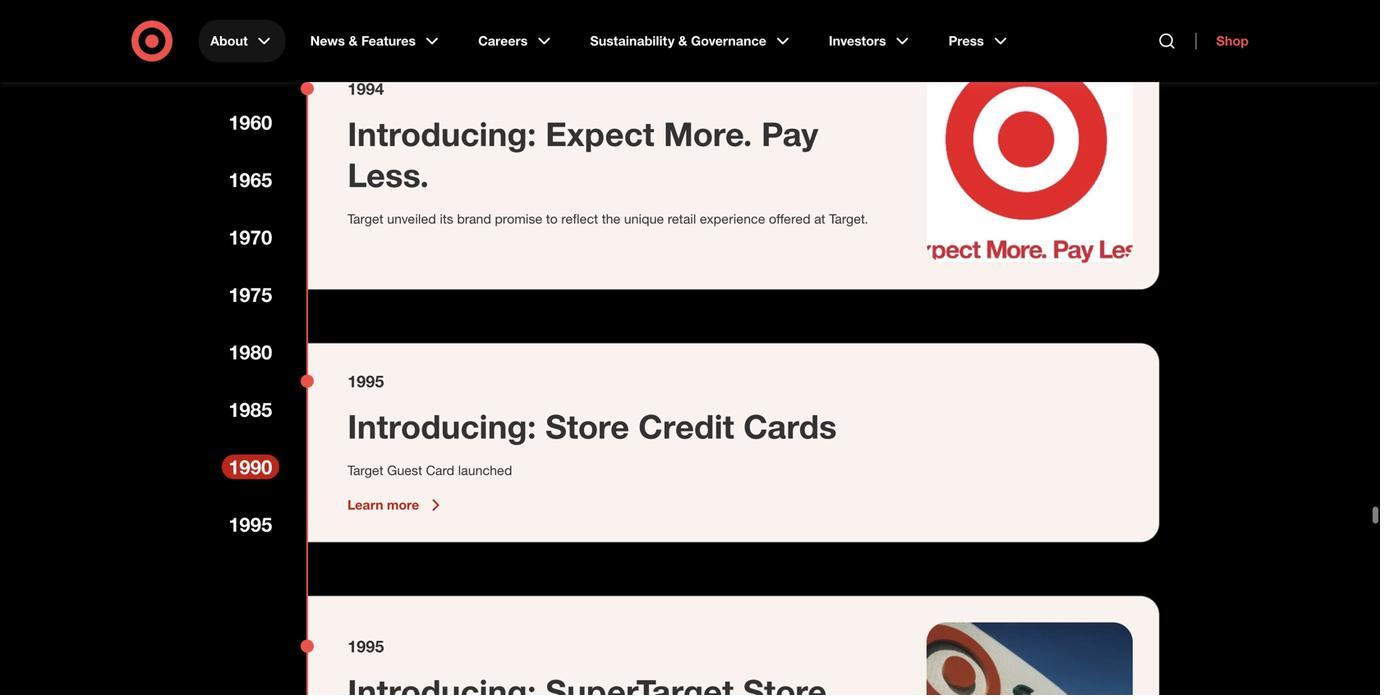 Task type: describe. For each thing, give the bounding box(es) containing it.
less.
[[348, 155, 429, 195]]

target for 1995
[[348, 463, 384, 479]]

logo, company name image
[[927, 57, 1133, 263]]

more
[[387, 497, 419, 514]]

learn
[[348, 497, 383, 514]]

its
[[440, 211, 453, 227]]

1995 inside 1995 link
[[228, 513, 272, 537]]

launched
[[458, 463, 512, 479]]

expect
[[546, 114, 655, 154]]

about
[[210, 33, 248, 49]]

credit
[[639, 407, 734, 447]]

sustainability & governance
[[590, 33, 767, 49]]

careers link
[[467, 20, 566, 62]]

unveiled
[[387, 211, 436, 227]]

cards
[[744, 407, 837, 447]]

1975 link
[[222, 283, 279, 307]]

about link
[[199, 20, 286, 62]]

1965 link
[[222, 168, 279, 192]]

unique
[[624, 211, 664, 227]]

target for 1994
[[348, 211, 384, 227]]

1970 link
[[222, 225, 279, 250]]

learn more
[[348, 497, 419, 514]]

news & features
[[310, 33, 416, 49]]

card
[[426, 463, 454, 479]]

introducing: store credit cards
[[348, 407, 837, 447]]

experience
[[700, 211, 765, 227]]

0 vertical spatial 1995
[[348, 372, 384, 391]]

target.
[[829, 211, 868, 227]]

reflect
[[561, 211, 598, 227]]

1985
[[228, 398, 272, 422]]

promise
[[495, 211, 542, 227]]

1975
[[228, 283, 272, 307]]



Task type: vqa. For each thing, say whether or not it's contained in the screenshot.
the & to the left
yes



Task type: locate. For each thing, give the bounding box(es) containing it.
1 vertical spatial introducing:
[[348, 407, 536, 447]]

more.
[[664, 114, 752, 154]]

1990
[[228, 456, 272, 479]]

2 introducing: from the top
[[348, 407, 536, 447]]

target guest card launched
[[348, 463, 512, 479]]

target
[[348, 211, 384, 227], [348, 463, 384, 479]]

introducing: inside introducing: expect more. pay less.
[[348, 114, 536, 154]]

the
[[602, 211, 621, 227]]

1 introducing: from the top
[[348, 114, 536, 154]]

1995
[[348, 372, 384, 391], [228, 513, 272, 537], [348, 637, 384, 657]]

introducing: up less.
[[348, 114, 536, 154]]

&
[[349, 33, 358, 49], [678, 33, 687, 49]]

& for features
[[349, 33, 358, 49]]

governance
[[691, 33, 767, 49]]

target unveiled its brand promise to reflect the unique retail experience offered at target.
[[348, 211, 868, 227]]

1965
[[228, 168, 272, 192]]

1 vertical spatial target
[[348, 463, 384, 479]]

2 target from the top
[[348, 463, 384, 479]]

0 vertical spatial introducing:
[[348, 114, 536, 154]]

& left governance
[[678, 33, 687, 49]]

sustainability
[[590, 33, 675, 49]]

introducing: inside button
[[348, 407, 536, 447]]

investors
[[829, 33, 886, 49]]

0 horizontal spatial &
[[349, 33, 358, 49]]

news
[[310, 33, 345, 49]]

shop link
[[1196, 33, 1249, 49]]

1 target from the top
[[348, 211, 384, 227]]

press
[[949, 33, 984, 49]]

sustainability & governance link
[[579, 20, 804, 62]]

1 & from the left
[[349, 33, 358, 49]]

pay
[[762, 114, 818, 154]]

introducing: for introducing: expect more. pay less.
[[348, 114, 536, 154]]

1990 link
[[222, 455, 279, 480]]

1 horizontal spatial &
[[678, 33, 687, 49]]

1995 link
[[222, 513, 279, 537]]

1994
[[348, 79, 384, 99]]

target left unveiled
[[348, 211, 384, 227]]

& inside "link"
[[349, 33, 358, 49]]

features
[[361, 33, 416, 49]]

2 & from the left
[[678, 33, 687, 49]]

retail
[[668, 211, 696, 227]]

target up learn
[[348, 463, 384, 479]]

1980 link
[[222, 340, 279, 365]]

1960 link
[[222, 110, 279, 135]]

news & features link
[[299, 20, 454, 62]]

& right news
[[349, 33, 358, 49]]

careers
[[478, 33, 528, 49]]

1985 link
[[222, 398, 279, 422]]

to
[[546, 211, 558, 227]]

offered
[[769, 211, 811, 227]]

guest
[[387, 463, 422, 479]]

1960
[[228, 110, 272, 134]]

learn more button
[[348, 496, 446, 516]]

store
[[546, 407, 629, 447]]

at
[[814, 211, 826, 227]]

introducing: up card
[[348, 407, 536, 447]]

introducing: expect more. pay less.
[[348, 114, 818, 195]]

1970
[[228, 226, 272, 249]]

2 vertical spatial 1995
[[348, 637, 384, 657]]

0 vertical spatial target
[[348, 211, 384, 227]]

& for governance
[[678, 33, 687, 49]]

introducing: store credit cards button
[[348, 406, 837, 447]]

brand
[[457, 211, 491, 227]]

1980
[[228, 341, 272, 364]]

press link
[[937, 20, 1022, 62]]

introducing:
[[348, 114, 536, 154], [348, 407, 536, 447]]

1 vertical spatial 1995
[[228, 513, 272, 537]]

shop
[[1216, 33, 1249, 49]]

introducing: for introducing: store credit cards
[[348, 407, 536, 447]]

investors link
[[817, 20, 924, 62]]



